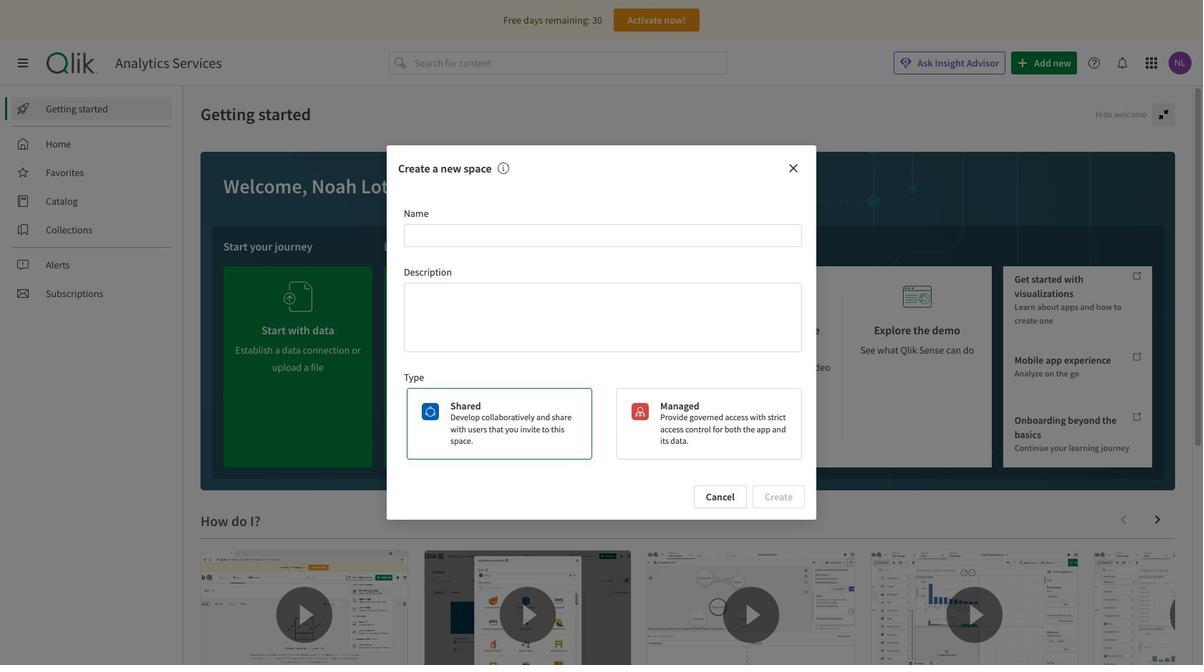 Task type: vqa. For each thing, say whether or not it's contained in the screenshot.
How Do I Define Data Associations? image
yes



Task type: locate. For each thing, give the bounding box(es) containing it.
hide welcome image
[[1158, 109, 1169, 120]]

dialog
[[387, 145, 816, 520]]

main content
[[183, 86, 1203, 665]]

learn how to analyze data image
[[754, 278, 782, 316]]

how do i create an app? image
[[201, 551, 407, 665]]

option group
[[401, 388, 802, 460]]

None text field
[[404, 224, 802, 247]]

invite users image
[[444, 272, 473, 310]]

None text field
[[404, 283, 802, 352]]



Task type: describe. For each thing, give the bounding box(es) containing it.
analyze sample data image
[[605, 278, 633, 316]]

how do i create a visualization? image
[[871, 551, 1078, 665]]

close sidebar menu image
[[17, 57, 29, 69]]

how do i load data into an app? image
[[425, 551, 631, 665]]

explore the demo image
[[903, 278, 931, 316]]

how do i define data associations? image
[[648, 551, 854, 665]]

close image
[[788, 162, 799, 174]]

analytics services element
[[115, 54, 222, 72]]

navigation pane element
[[0, 92, 183, 311]]



